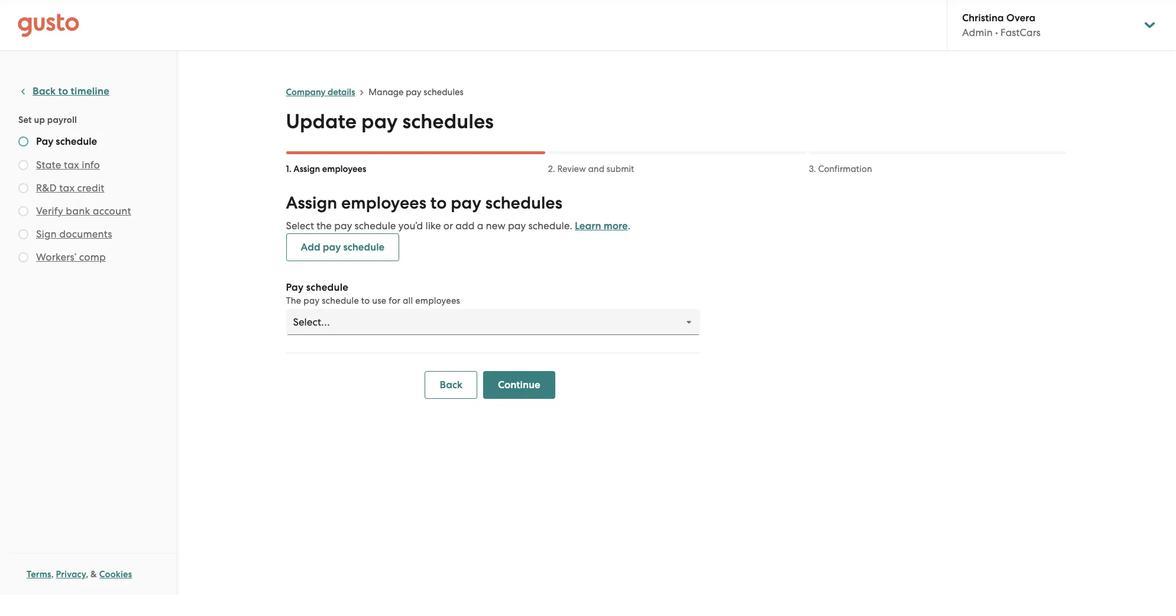 Task type: locate. For each thing, give the bounding box(es) containing it.
0 vertical spatial back
[[33, 85, 56, 98]]

3 check image from the top
[[18, 253, 28, 263]]

2 check image from the top
[[18, 206, 28, 216]]

check image
[[18, 160, 28, 170], [18, 206, 28, 216], [18, 229, 28, 240]]

schedule inside select the pay schedule you'd like or add a new pay schedule. learn more .
[[355, 220, 396, 232]]

0 vertical spatial tax
[[64, 159, 79, 171]]

2 vertical spatial employees
[[415, 296, 460, 306]]

state tax info
[[36, 159, 100, 171]]

pay up add
[[451, 193, 481, 214]]

pay
[[406, 87, 422, 98], [361, 109, 398, 134], [451, 193, 481, 214], [334, 220, 352, 232], [508, 220, 526, 232], [323, 241, 341, 254], [304, 296, 320, 306]]

use
[[372, 296, 387, 306]]

employees for assign employees to pay schedules
[[341, 193, 426, 214]]

select
[[286, 220, 314, 232]]

account
[[93, 205, 131, 217]]

, left privacy link
[[51, 570, 54, 580]]

2 , from the left
[[86, 570, 88, 580]]

1 check image from the top
[[18, 160, 28, 170]]

up
[[34, 115, 45, 125]]

pay up 'the'
[[286, 282, 304, 294]]

timeline
[[71, 85, 109, 98]]

employees right 'all'
[[415, 296, 460, 306]]

1 horizontal spatial ,
[[86, 570, 88, 580]]

pay schedule the pay schedule to use for all employees
[[286, 282, 460, 306]]

verify bank account
[[36, 205, 131, 217]]

pay right add
[[323, 241, 341, 254]]

pay down 'set up payroll'
[[36, 135, 53, 148]]

pay down manage
[[361, 109, 398, 134]]

state tax info button
[[36, 158, 100, 172]]

check image
[[18, 137, 28, 147], [18, 183, 28, 193], [18, 253, 28, 263]]

check image for workers'
[[18, 253, 28, 263]]

add pay schedule button
[[286, 234, 399, 261]]

back
[[33, 85, 56, 98], [440, 379, 463, 392]]

pay right 'the'
[[304, 296, 320, 306]]

employees down update on the left top
[[322, 164, 366, 174]]

1 horizontal spatial to
[[361, 296, 370, 306]]

assign
[[294, 164, 320, 174], [286, 193, 337, 214]]

back inside "button"
[[440, 379, 463, 392]]

to left the timeline
[[58, 85, 68, 98]]

check image left r&d
[[18, 183, 28, 193]]

check image left workers'
[[18, 253, 28, 263]]

workers'
[[36, 251, 77, 263]]

continue button
[[483, 371, 555, 399]]

credit
[[77, 182, 104, 194]]

pay inside pay schedule the pay schedule to use for all employees
[[304, 296, 320, 306]]

schedules down manage pay schedules
[[402, 109, 494, 134]]

2 vertical spatial check image
[[18, 253, 28, 263]]

0 horizontal spatial back
[[33, 85, 56, 98]]

0 horizontal spatial pay
[[36, 135, 53, 148]]

documents
[[59, 228, 112, 240]]

1 vertical spatial check image
[[18, 183, 28, 193]]

assign down update on the left top
[[294, 164, 320, 174]]

pay inside pay schedule the pay schedule to use for all employees
[[286, 282, 304, 294]]

admin
[[962, 27, 993, 38]]

info
[[82, 159, 100, 171]]

1 vertical spatial back
[[440, 379, 463, 392]]

r&d
[[36, 182, 57, 194]]

manage
[[369, 87, 404, 98]]

christina
[[962, 12, 1004, 24]]

company
[[286, 87, 326, 98]]

2 vertical spatial schedules
[[485, 193, 562, 214]]

pay inside button
[[323, 241, 341, 254]]

set
[[18, 115, 32, 125]]

tax inside button
[[59, 182, 75, 194]]

to left use
[[361, 296, 370, 306]]

pay
[[36, 135, 53, 148], [286, 282, 304, 294]]

sign
[[36, 228, 57, 240]]

sign documents button
[[36, 227, 112, 241]]

employees up you'd
[[341, 193, 426, 214]]

0 vertical spatial assign
[[294, 164, 320, 174]]

bank
[[66, 205, 90, 217]]

0 vertical spatial schedules
[[424, 87, 464, 98]]

0 vertical spatial check image
[[18, 137, 28, 147]]

1 vertical spatial schedules
[[402, 109, 494, 134]]

0 vertical spatial employees
[[322, 164, 366, 174]]

0 vertical spatial check image
[[18, 160, 28, 170]]

schedule up pay schedule the pay schedule to use for all employees
[[343, 241, 385, 254]]

pay inside list
[[36, 135, 53, 148]]

1 vertical spatial assign
[[286, 193, 337, 214]]

tax
[[64, 159, 79, 171], [59, 182, 75, 194]]

the
[[286, 296, 301, 306]]

•
[[995, 27, 998, 38]]

schedules
[[424, 87, 464, 98], [402, 109, 494, 134], [485, 193, 562, 214]]

verify bank account button
[[36, 204, 131, 218]]

verify
[[36, 205, 63, 217]]

terms
[[27, 570, 51, 580]]

&
[[91, 570, 97, 580]]

1 vertical spatial to
[[430, 193, 447, 214]]

2 vertical spatial check image
[[18, 229, 28, 240]]

review and submit
[[557, 164, 634, 174]]

details
[[328, 87, 355, 98]]

select the pay schedule you'd like or add a new pay schedule. learn more .
[[286, 220, 630, 232]]

christina overa admin • fastcars
[[962, 12, 1041, 38]]

0 vertical spatial pay
[[36, 135, 53, 148]]

sign documents
[[36, 228, 112, 240]]

to inside button
[[58, 85, 68, 98]]

0 vertical spatial to
[[58, 85, 68, 98]]

,
[[51, 570, 54, 580], [86, 570, 88, 580]]

schedule left you'd
[[355, 220, 396, 232]]

schedule
[[56, 135, 97, 148], [355, 220, 396, 232], [343, 241, 385, 254], [306, 282, 348, 294], [322, 296, 359, 306]]

check image left state at left top
[[18, 160, 28, 170]]

, left "&"
[[86, 570, 88, 580]]

1 horizontal spatial pay
[[286, 282, 304, 294]]

tax left the info
[[64, 159, 79, 171]]

tax for credit
[[59, 182, 75, 194]]

check image down set
[[18, 137, 28, 147]]

pay schedule list
[[18, 135, 172, 267]]

manage pay schedules
[[369, 87, 464, 98]]

pay schedule
[[36, 135, 97, 148]]

3 check image from the top
[[18, 229, 28, 240]]

1 vertical spatial employees
[[341, 193, 426, 214]]

2 check image from the top
[[18, 183, 28, 193]]

2 vertical spatial to
[[361, 296, 370, 306]]

1 check image from the top
[[18, 137, 28, 147]]

for
[[389, 296, 401, 306]]

back for back to timeline
[[33, 85, 56, 98]]

assign up select
[[286, 193, 337, 214]]

1 vertical spatial check image
[[18, 206, 28, 216]]

r&d tax credit
[[36, 182, 104, 194]]

check image left sign
[[18, 229, 28, 240]]

company details link
[[286, 87, 355, 98]]

1 horizontal spatial back
[[440, 379, 463, 392]]

schedules up schedule.
[[485, 193, 562, 214]]

schedule inside list
[[56, 135, 97, 148]]

employees
[[322, 164, 366, 174], [341, 193, 426, 214], [415, 296, 460, 306]]

tax inside button
[[64, 159, 79, 171]]

employees inside pay schedule the pay schedule to use for all employees
[[415, 296, 460, 306]]

0 horizontal spatial to
[[58, 85, 68, 98]]

pay right new
[[508, 220, 526, 232]]

to up like
[[430, 193, 447, 214]]

to
[[58, 85, 68, 98], [430, 193, 447, 214], [361, 296, 370, 306]]

back inside button
[[33, 85, 56, 98]]

assign for assign employees
[[294, 164, 320, 174]]

to inside pay schedule the pay schedule to use for all employees
[[361, 296, 370, 306]]

1 vertical spatial pay
[[286, 282, 304, 294]]

schedules right manage
[[424, 87, 464, 98]]

1 vertical spatial tax
[[59, 182, 75, 194]]

tax right r&d
[[59, 182, 75, 194]]

assign for assign employees to pay schedules
[[286, 193, 337, 214]]

update
[[286, 109, 357, 134]]

schedule down add pay schedule
[[306, 282, 348, 294]]

check image left verify
[[18, 206, 28, 216]]

schedules for update pay schedules
[[402, 109, 494, 134]]

assign employees to pay schedules
[[286, 193, 562, 214]]

2 horizontal spatial to
[[430, 193, 447, 214]]

0 horizontal spatial ,
[[51, 570, 54, 580]]

schedule up state tax info
[[56, 135, 97, 148]]



Task type: vqa. For each thing, say whether or not it's contained in the screenshot.
second , from left
yes



Task type: describe. For each thing, give the bounding box(es) containing it.
comp
[[79, 251, 106, 263]]

back to timeline
[[33, 85, 109, 98]]

home image
[[18, 13, 79, 37]]

assign employees
[[294, 164, 366, 174]]

add pay schedule
[[301, 241, 385, 254]]

continue
[[498, 379, 540, 392]]

privacy
[[56, 570, 86, 580]]

back for back
[[440, 379, 463, 392]]

r&d tax credit button
[[36, 181, 104, 195]]

company details
[[286, 87, 355, 98]]

payroll
[[47, 115, 77, 125]]

1 , from the left
[[51, 570, 54, 580]]

workers' comp button
[[36, 250, 106, 264]]

review
[[557, 164, 586, 174]]

state
[[36, 159, 61, 171]]

learn
[[575, 220, 601, 232]]

or
[[443, 220, 453, 232]]

a
[[477, 220, 483, 232]]

pay right the
[[334, 220, 352, 232]]

workers' comp
[[36, 251, 106, 263]]

check image for sign
[[18, 229, 28, 240]]

all
[[403, 296, 413, 306]]

schedule.
[[528, 220, 572, 232]]

set up payroll
[[18, 115, 77, 125]]

check image for state
[[18, 160, 28, 170]]

schedule left use
[[322, 296, 359, 306]]

new
[[486, 220, 506, 232]]

submit
[[607, 164, 634, 174]]

back to timeline button
[[18, 85, 109, 99]]

fastcars
[[1001, 27, 1041, 38]]

cookies button
[[99, 568, 132, 582]]

check image for verify
[[18, 206, 28, 216]]

overa
[[1007, 12, 1036, 24]]

employees for assign employees
[[322, 164, 366, 174]]

terms , privacy , & cookies
[[27, 570, 132, 580]]

confirmation
[[818, 164, 872, 174]]

tax for info
[[64, 159, 79, 171]]

and
[[588, 164, 605, 174]]

.
[[628, 220, 630, 232]]

add
[[456, 220, 475, 232]]

pay for pay schedule the pay schedule to use for all employees
[[286, 282, 304, 294]]

terms link
[[27, 570, 51, 580]]

check image for r&d
[[18, 183, 28, 193]]

back button
[[425, 371, 477, 399]]

more
[[604, 220, 628, 232]]

you'd
[[398, 220, 423, 232]]

add
[[301, 241, 320, 254]]

learn more link
[[575, 220, 628, 232]]

pay for pay schedule
[[36, 135, 53, 148]]

pay right manage
[[406, 87, 422, 98]]

schedules for manage pay schedules
[[424, 87, 464, 98]]

privacy link
[[56, 570, 86, 580]]

cookies
[[99, 570, 132, 580]]

like
[[426, 220, 441, 232]]

the
[[317, 220, 332, 232]]

schedule inside button
[[343, 241, 385, 254]]

update pay schedules
[[286, 109, 494, 134]]



